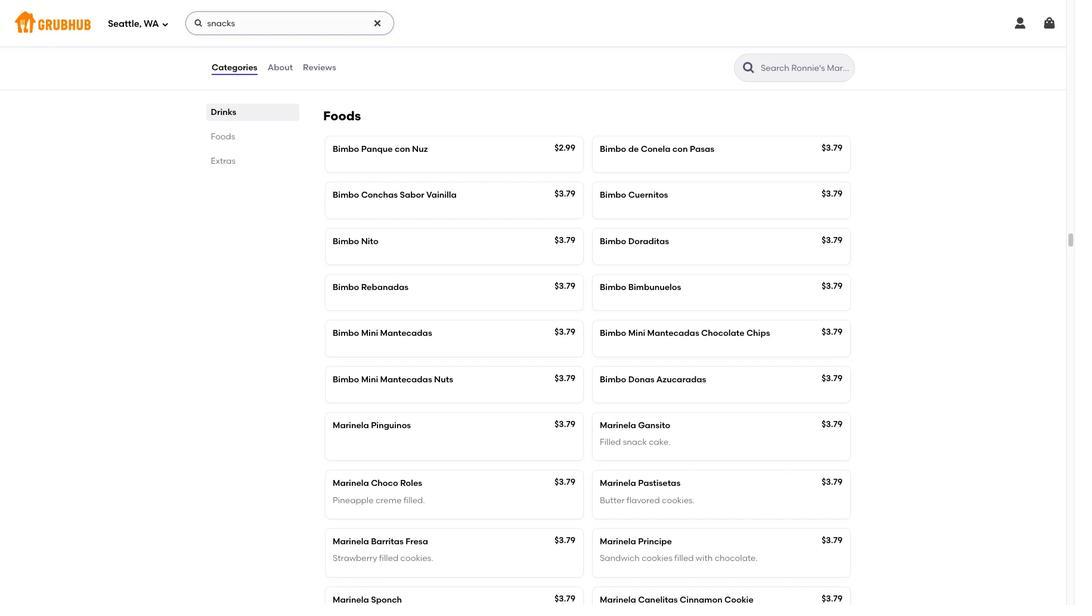 Task type: vqa. For each thing, say whether or not it's contained in the screenshot.


Task type: describe. For each thing, give the bounding box(es) containing it.
rebanadas
[[361, 283, 409, 293]]

de
[[628, 144, 639, 154]]

mantecadas for bimbo mini mantecadas chocolate chips
[[647, 329, 699, 339]]

creme
[[376, 496, 402, 506]]

bimbo for bimbo nito
[[333, 236, 359, 247]]

bimbo cuernitos
[[600, 190, 668, 201]]

drinks tab
[[211, 106, 295, 119]]

conela
[[641, 144, 670, 154]]

butter
[[600, 496, 625, 506]]

bimbo rebanadas
[[333, 283, 409, 293]]

sabor
[[400, 190, 424, 201]]

azucaradas
[[656, 375, 706, 385]]

choco
[[371, 479, 398, 489]]

marinela for marinela pinguinos
[[333, 421, 369, 431]]

$3.79 for bimbo mini mantecadas chocolate chips
[[822, 327, 843, 338]]

bimbo for bimbo de conela con pasas
[[600, 144, 626, 154]]

seattle, wa
[[108, 18, 159, 29]]

marinela gansito
[[600, 421, 670, 431]]

chips
[[746, 329, 770, 339]]

mini for bimbo mini mantecadas chocolate chips
[[628, 329, 645, 339]]

butter flavored cookies.
[[600, 496, 695, 506]]

throttle
[[349, 43, 381, 53]]

bimbo mini mantecadas nuts
[[333, 375, 453, 385]]

marinela for marinela barritas fresa
[[333, 537, 369, 547]]

Search for food, convenience, alcohol... search field
[[185, 11, 394, 35]]

bimbo for bimbo bimbunuelos
[[600, 283, 626, 293]]

gansito
[[638, 421, 670, 431]]

bimbo for bimbo mini mantecadas
[[333, 329, 359, 339]]

bimbo for bimbo doraditas
[[600, 236, 626, 247]]

bimbo for bimbo conchas sabor vainilla
[[333, 190, 359, 201]]

marinela barritas fresa
[[333, 537, 428, 547]]

main navigation navigation
[[0, 0, 1066, 47]]

cuernitos
[[628, 190, 668, 201]]

seattle,
[[108, 18, 142, 29]]

oz.
[[343, 60, 354, 70]]

355 ml.
[[333, 2, 362, 12]]

marinela choco roles
[[333, 479, 422, 489]]

$2.99 for reign energy drink
[[822, 42, 843, 52]]

marinela for marinela choco roles
[[333, 479, 369, 489]]

marinela pastisetas
[[600, 479, 680, 489]]

extras tab
[[211, 155, 295, 168]]

doraditas
[[628, 236, 669, 247]]

2 con from the left
[[672, 144, 688, 154]]

foods tab
[[211, 131, 295, 143]]

bimbunuelos
[[628, 283, 681, 293]]

marinela canelitas cinnamon cookie
[[600, 595, 754, 606]]

ml.
[[349, 2, 362, 12]]

snack
[[623, 438, 647, 448]]

marinela pinguinos
[[333, 421, 411, 431]]

cookies
[[642, 554, 672, 564]]

with
[[696, 554, 713, 564]]

mantecadas for bimbo mini mantecadas
[[380, 329, 432, 339]]

$3.79 for bimbo nito
[[555, 235, 575, 245]]

conchas
[[361, 190, 398, 201]]

$3.79 for bimbo cuernitos
[[822, 189, 843, 199]]

energy
[[625, 43, 653, 53]]

$3.79 for bimbo bimbunuelos
[[822, 281, 843, 292]]

svg image
[[372, 18, 382, 28]]

reviews button
[[302, 47, 337, 89]]

drinks
[[211, 107, 237, 117]]

355
[[333, 2, 348, 12]]

pasas
[[690, 144, 714, 154]]

$3.79 for bimbo rebanadas
[[555, 281, 575, 292]]

cake.
[[649, 438, 671, 448]]

full throttle
[[333, 43, 381, 53]]

$3.79 for bimbo conchas sabor vainilla
[[555, 189, 575, 199]]

2 filled from the left
[[674, 554, 694, 564]]

cookie
[[724, 595, 754, 606]]

strawberry
[[333, 554, 377, 564]]

sponch
[[371, 595, 402, 606]]

vainilla
[[426, 190, 457, 201]]

bimbo for bimbo cuernitos
[[600, 190, 626, 201]]

nuts
[[434, 375, 453, 385]]

cookies. for marinela pastisetas
[[662, 496, 695, 506]]

$3.79 for marinela pinguinos
[[555, 420, 575, 430]]

cinnamon
[[680, 595, 722, 606]]



Task type: locate. For each thing, give the bounding box(es) containing it.
mantecadas left nuts
[[380, 375, 432, 385]]

pastisetas
[[638, 479, 680, 489]]

bimbo for bimbo mini mantecadas nuts
[[333, 375, 359, 385]]

bimbo left the doraditas
[[600, 236, 626, 247]]

1 vertical spatial foods
[[211, 132, 235, 142]]

marinela up filled
[[600, 421, 636, 431]]

marinela left sponch on the left of the page
[[333, 595, 369, 606]]

16
[[333, 60, 341, 70]]

1 horizontal spatial cookies.
[[662, 496, 695, 506]]

bimbo left donas
[[600, 375, 626, 385]]

donas
[[628, 375, 654, 385]]

bimbo bimbunuelos
[[600, 283, 681, 293]]

$3.79 for bimbo mini mantecadas nuts
[[555, 374, 575, 384]]

mini up marinela pinguinos
[[361, 375, 378, 385]]

$3.79 for bimbo de conela con pasas
[[822, 143, 843, 153]]

foods up extras
[[211, 132, 235, 142]]

reign
[[600, 43, 623, 53]]

bimbo for bimbo panque con nuz
[[333, 144, 359, 154]]

con left nuz
[[395, 144, 410, 154]]

$3.79 for marinela sponch
[[555, 594, 575, 604]]

0 vertical spatial foods
[[323, 109, 361, 123]]

bimbo down 'bimbo bimbunuelos'
[[600, 329, 626, 339]]

marinela sponch
[[333, 595, 402, 606]]

full
[[333, 43, 347, 53]]

$3.79
[[822, 143, 843, 153], [555, 189, 575, 199], [822, 189, 843, 199], [555, 235, 575, 245], [822, 235, 843, 245], [555, 281, 575, 292], [822, 281, 843, 292], [555, 327, 575, 338], [822, 327, 843, 338], [555, 374, 575, 384], [822, 374, 843, 384], [555, 420, 575, 430], [822, 420, 843, 430], [555, 478, 575, 488], [822, 478, 843, 488], [555, 536, 575, 546], [822, 536, 843, 546], [555, 594, 575, 604], [822, 594, 843, 604]]

16 oz.
[[333, 60, 354, 70]]

panque
[[361, 144, 393, 154]]

bimbo left bimbunuelos
[[600, 283, 626, 293]]

marinela up strawberry
[[333, 537, 369, 547]]

foods inside foods tab
[[211, 132, 235, 142]]

$2.99 for full throttle
[[555, 42, 575, 52]]

bimbo left cuernitos
[[600, 190, 626, 201]]

bimbo conchas sabor vainilla
[[333, 190, 457, 201]]

filled down barritas
[[379, 554, 398, 564]]

mantecadas for bimbo mini mantecadas nuts
[[380, 375, 432, 385]]

mini
[[361, 329, 378, 339], [628, 329, 645, 339], [361, 375, 378, 385]]

0 horizontal spatial foods
[[211, 132, 235, 142]]

1 horizontal spatial foods
[[323, 109, 361, 123]]

$2.99
[[555, 42, 575, 52], [822, 42, 843, 52], [555, 143, 575, 153]]

marinela
[[333, 421, 369, 431], [600, 421, 636, 431], [333, 479, 369, 489], [600, 479, 636, 489], [333, 537, 369, 547], [600, 537, 636, 547], [333, 595, 369, 606], [600, 595, 636, 606]]

nito
[[361, 236, 379, 247]]

canelitas
[[638, 595, 678, 606]]

drink
[[655, 43, 677, 53]]

cookies. down fresa at the left bottom of the page
[[400, 554, 433, 564]]

chocolate
[[701, 329, 744, 339]]

marinela left pinguinos
[[333, 421, 369, 431]]

pineapple creme filled.
[[333, 496, 425, 506]]

roles
[[400, 479, 422, 489]]

cookies. down pastisetas
[[662, 496, 695, 506]]

nuz
[[412, 144, 428, 154]]

0 horizontal spatial con
[[395, 144, 410, 154]]

chocolate.
[[715, 554, 758, 564]]

bimbo for bimbo donas azucaradas
[[600, 375, 626, 385]]

bimbo de conela con pasas
[[600, 144, 714, 154]]

bimbo for bimbo rebanadas
[[333, 283, 359, 293]]

marinela for marinela principe
[[600, 537, 636, 547]]

$3.79 for bimbo doraditas
[[822, 235, 843, 245]]

bimbo up marinela pinguinos
[[333, 375, 359, 385]]

1 filled from the left
[[379, 554, 398, 564]]

bimbo left panque
[[333, 144, 359, 154]]

1 con from the left
[[395, 144, 410, 154]]

mini for bimbo mini mantecadas
[[361, 329, 378, 339]]

0 horizontal spatial cookies.
[[400, 554, 433, 564]]

con left the pasas
[[672, 144, 688, 154]]

reviews
[[303, 63, 336, 73]]

bimbo left rebanadas
[[333, 283, 359, 293]]

bimbo for bimbo mini mantecadas chocolate chips
[[600, 329, 626, 339]]

filled snack cake.
[[600, 438, 671, 448]]

filled
[[600, 438, 621, 448]]

categories
[[212, 63, 257, 73]]

svg image
[[1013, 16, 1027, 30], [1042, 16, 1057, 30], [194, 18, 203, 28], [161, 21, 168, 28]]

marinela for marinela pastisetas
[[600, 479, 636, 489]]

bimbo donas azucaradas
[[600, 375, 706, 385]]

0 horizontal spatial filled
[[379, 554, 398, 564]]

about
[[268, 63, 293, 73]]

mantecadas up azucaradas
[[647, 329, 699, 339]]

marinela for marinela sponch
[[333, 595, 369, 606]]

$3.79 for marinela canelitas cinnamon cookie
[[822, 594, 843, 604]]

filled
[[379, 554, 398, 564], [674, 554, 694, 564]]

marinela principe
[[600, 537, 672, 547]]

$3.79 for bimbo mini mantecadas
[[555, 327, 575, 338]]

foods
[[323, 109, 361, 123], [211, 132, 235, 142]]

about button
[[267, 47, 293, 89]]

reign energy drink
[[600, 43, 677, 53]]

bimbo left de
[[600, 144, 626, 154]]

wa
[[144, 18, 159, 29]]

1 horizontal spatial con
[[672, 144, 688, 154]]

bimbo panque con nuz
[[333, 144, 428, 154]]

extras
[[211, 156, 236, 166]]

1 horizontal spatial filled
[[674, 554, 694, 564]]

marinela up pineapple
[[333, 479, 369, 489]]

marinela for marinela canelitas cinnamon cookie
[[600, 595, 636, 606]]

foods up bimbo panque con nuz
[[323, 109, 361, 123]]

bimbo
[[333, 144, 359, 154], [600, 144, 626, 154], [333, 190, 359, 201], [600, 190, 626, 201], [333, 236, 359, 247], [600, 236, 626, 247], [333, 283, 359, 293], [600, 283, 626, 293], [333, 329, 359, 339], [600, 329, 626, 339], [333, 375, 359, 385], [600, 375, 626, 385]]

bimbo down bimbo rebanadas
[[333, 329, 359, 339]]

bimbo mini mantecadas chocolate chips
[[600, 329, 770, 339]]

sandwich cookies filled with chocolate.
[[600, 554, 758, 564]]

mini down 'bimbo bimbunuelos'
[[628, 329, 645, 339]]

0 vertical spatial cookies.
[[662, 496, 695, 506]]

mini for bimbo mini mantecadas nuts
[[361, 375, 378, 385]]

bimbo left conchas on the top left of the page
[[333, 190, 359, 201]]

355 ml. button
[[326, 0, 583, 25]]

filled left with
[[674, 554, 694, 564]]

bimbo doraditas
[[600, 236, 669, 247]]

bimbo mini mantecadas
[[333, 329, 432, 339]]

categories button
[[211, 47, 258, 89]]

mantecadas
[[380, 329, 432, 339], [647, 329, 699, 339], [380, 375, 432, 385]]

Search Ronnie's Market search field
[[760, 63, 851, 74]]

principe
[[638, 537, 672, 547]]

strawberry filled cookies.
[[333, 554, 433, 564]]

mini down bimbo rebanadas
[[361, 329, 378, 339]]

barritas
[[371, 537, 404, 547]]

fresa
[[406, 537, 428, 547]]

flavored
[[627, 496, 660, 506]]

marinela for marinela gansito
[[600, 421, 636, 431]]

filled.
[[404, 496, 425, 506]]

mantecadas up bimbo mini mantecadas nuts
[[380, 329, 432, 339]]

marinela up sandwich
[[600, 537, 636, 547]]

cookies. for marinela barritas fresa
[[400, 554, 433, 564]]

bimbo nito
[[333, 236, 379, 247]]

sandwich
[[600, 554, 640, 564]]

$3.79 for bimbo donas azucaradas
[[822, 374, 843, 384]]

marinela left canelitas
[[600, 595, 636, 606]]

1 vertical spatial cookies.
[[400, 554, 433, 564]]

bimbo left nito
[[333, 236, 359, 247]]

marinela up butter
[[600, 479, 636, 489]]

search icon image
[[742, 61, 756, 75]]

pineapple
[[333, 496, 374, 506]]

cookies.
[[662, 496, 695, 506], [400, 554, 433, 564]]

pinguinos
[[371, 421, 411, 431]]



